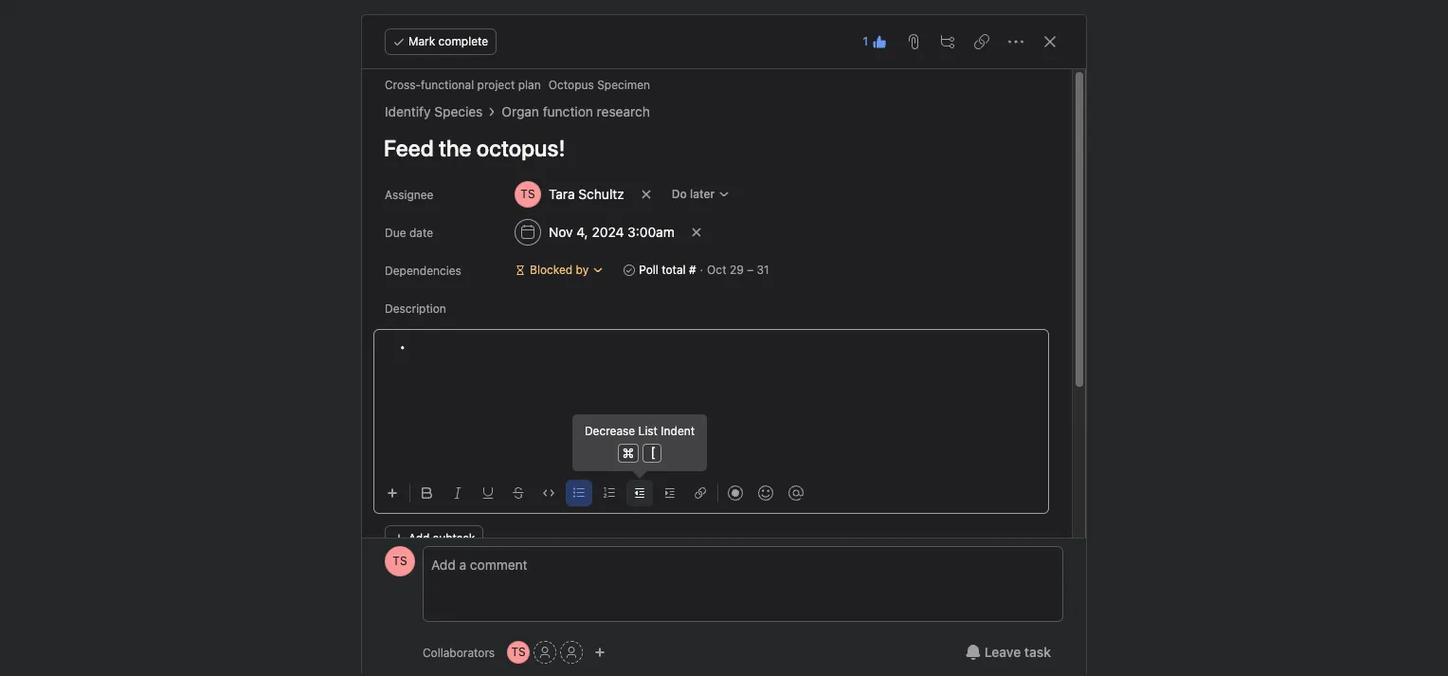 Task type: vqa. For each thing, say whether or not it's contained in the screenshot.
TS
yes



Task type: locate. For each thing, give the bounding box(es) containing it.
leave task
[[985, 644, 1052, 660]]

due
[[385, 226, 406, 240]]

tara
[[549, 186, 575, 202]]

–
[[747, 263, 754, 277]]

do later
[[672, 187, 715, 201]]

bulleted list image
[[574, 487, 585, 499]]

29
[[730, 263, 744, 277]]

nov 4, 2024 3:00am button
[[506, 215, 683, 249]]

⌘
[[623, 445, 635, 461]]

task
[[1025, 644, 1052, 660]]

Task Name text field
[[372, 126, 1050, 170]]

main content containing identify species
[[362, 69, 1072, 676]]

decrease list indent image
[[634, 487, 646, 499]]

ts button right collaborators at the left bottom of page
[[507, 641, 530, 664]]

copy task link image
[[975, 34, 990, 49]]

function
[[543, 103, 593, 119]]

ts right collaborators at the left bottom of page
[[512, 645, 526, 659]]

numbered list image
[[604, 487, 615, 499]]

nov
[[549, 224, 573, 240]]

blocked by button
[[506, 257, 613, 284]]

octopus specimen link
[[549, 78, 650, 92]]

[
[[649, 446, 657, 461]]

ts
[[393, 554, 407, 568], [512, 645, 526, 659]]

3:00am
[[628, 224, 675, 240]]

1 horizontal spatial ts
[[512, 645, 526, 659]]

poll total #
[[639, 263, 696, 277]]

poll
[[639, 263, 659, 277]]

⌘ tooltip
[[574, 415, 707, 476]]

ts button down 'insert an object' image
[[385, 546, 415, 577]]

organ
[[502, 103, 539, 119]]

tara schultz
[[549, 186, 625, 202]]

0 vertical spatial ts
[[393, 554, 407, 568]]

research
[[597, 103, 650, 119]]

decrease list indent
[[585, 424, 695, 438]]

list
[[639, 424, 658, 438]]

1 vertical spatial ts button
[[507, 641, 530, 664]]

ts down 'insert an object' image
[[393, 554, 407, 568]]

specimen
[[598, 78, 650, 92]]

0 vertical spatial ts button
[[385, 546, 415, 577]]

organ function research
[[502, 103, 650, 119]]

emoji image
[[759, 485, 774, 501]]

schultz
[[579, 186, 625, 202]]

add subtask image
[[941, 34, 956, 49]]

identify species
[[385, 103, 483, 119]]

oct 29 – 31
[[707, 263, 770, 277]]

leave task button
[[954, 635, 1064, 669]]

project
[[477, 78, 515, 92]]

later
[[690, 187, 715, 201]]

do later button
[[663, 181, 739, 208]]

main content
[[362, 69, 1072, 676]]

ts button
[[385, 546, 415, 577], [507, 641, 530, 664]]

strikethrough image
[[513, 487, 524, 499]]

bold image
[[422, 487, 433, 499]]

attachments: add a file to this task, feed the octopus! image
[[906, 34, 922, 49]]

blocked by
[[530, 263, 589, 277]]

plan
[[518, 78, 541, 92]]

species
[[435, 103, 483, 119]]

toolbar
[[379, 471, 1050, 514]]

leave
[[985, 644, 1021, 660]]



Task type: describe. For each thing, give the bounding box(es) containing it.
collapse task pane image
[[1043, 34, 1058, 49]]

feed the octopus! dialog
[[362, 15, 1087, 676]]

decrease
[[585, 424, 635, 438]]

2024
[[592, 224, 624, 240]]

add or remove collaborators image
[[595, 647, 606, 658]]

at mention image
[[789, 485, 804, 501]]

mark complete
[[409, 34, 488, 48]]

cross-
[[385, 78, 421, 92]]

tara schultz button
[[506, 177, 633, 211]]

cross-functional project plan link
[[385, 78, 541, 92]]

functional
[[421, 78, 474, 92]]

octopus
[[549, 78, 594, 92]]

complete
[[439, 34, 488, 48]]

italics image
[[452, 487, 464, 499]]

assignee
[[385, 188, 434, 202]]

dependencies
[[385, 264, 462, 278]]

link image
[[695, 487, 706, 499]]

4,
[[577, 224, 589, 240]]

record a video image
[[728, 485, 743, 501]]

identify species link
[[385, 101, 483, 122]]

identify
[[385, 103, 431, 119]]

description
[[385, 302, 446, 316]]

remove assignee image
[[641, 189, 652, 200]]

insert an object image
[[387, 487, 398, 499]]

due date
[[385, 226, 433, 240]]

0 horizontal spatial ts button
[[385, 546, 415, 577]]

collaborators
[[423, 645, 495, 659]]

do
[[672, 187, 687, 201]]

31
[[757, 263, 770, 277]]

mark complete button
[[385, 28, 497, 55]]

oct
[[707, 263, 727, 277]]

increase list indent image
[[665, 487, 676, 499]]

mark
[[409, 34, 435, 48]]

1 horizontal spatial ts button
[[507, 641, 530, 664]]

0 horizontal spatial ts
[[393, 554, 407, 568]]

blocked
[[530, 263, 573, 277]]

#
[[689, 263, 696, 277]]

nov 4, 2024 3:00am
[[549, 224, 675, 240]]

1
[[863, 34, 869, 48]]

total
[[662, 263, 686, 277]]

cross-functional project plan octopus specimen
[[385, 78, 650, 92]]

1 button
[[858, 28, 893, 55]]

clear due date image
[[691, 227, 702, 238]]

organ function research link
[[502, 101, 650, 122]]

main content inside feed the octopus! dialog
[[362, 69, 1072, 676]]

toolbar inside main content
[[379, 471, 1050, 514]]

more actions for this task image
[[1009, 34, 1024, 49]]

by
[[576, 263, 589, 277]]

code image
[[543, 487, 555, 499]]

1 vertical spatial ts
[[512, 645, 526, 659]]

date
[[410, 226, 433, 240]]

underline image
[[483, 487, 494, 499]]

indent
[[661, 424, 695, 438]]



